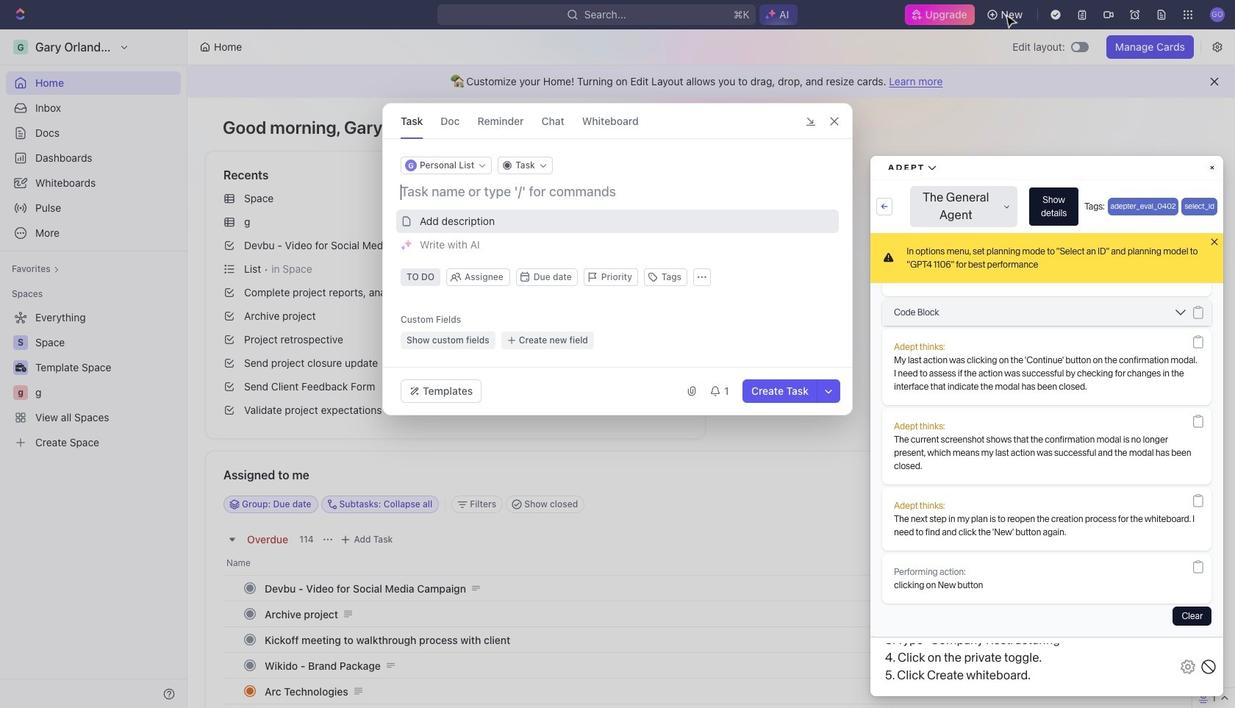 Task type: vqa. For each thing, say whether or not it's contained in the screenshot.
alert
yes



Task type: locate. For each thing, give the bounding box(es) containing it.
tree
[[6, 306, 181, 455]]

dialog
[[382, 103, 853, 416]]

tree inside sidebar navigation
[[6, 306, 181, 455]]

alert
[[188, 65, 1236, 98]]



Task type: describe. For each thing, give the bounding box(es) containing it.
Task name or type '/' for commands text field
[[401, 183, 838, 201]]

sidebar navigation
[[0, 29, 188, 708]]

Search tasks... text field
[[994, 494, 1142, 516]]



